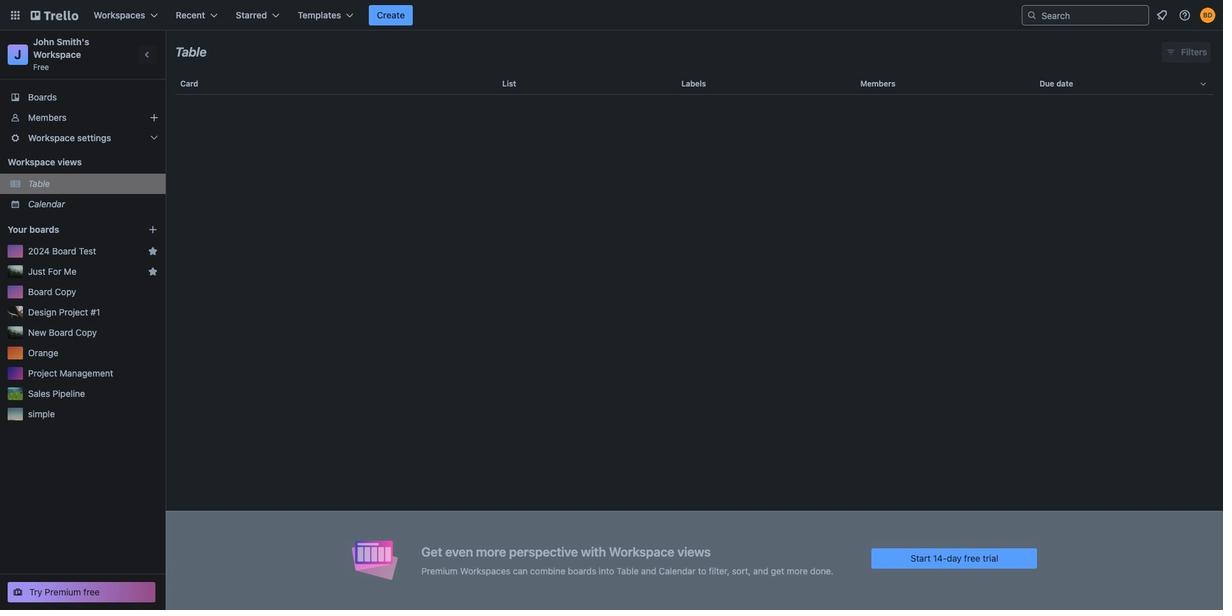 Task type: describe. For each thing, give the bounding box(es) containing it.
Search field
[[1037, 6, 1149, 24]]

primary element
[[0, 0, 1223, 31]]

back to home image
[[31, 5, 78, 25]]

workspace navigation collapse icon image
[[139, 46, 157, 64]]



Task type: vqa. For each thing, say whether or not it's contained in the screenshot.
bottom lists
no



Task type: locate. For each thing, give the bounding box(es) containing it.
row
[[175, 69, 1214, 99]]

open information menu image
[[1179, 9, 1191, 22]]

2 starred icon image from the top
[[148, 267, 158, 277]]

table
[[166, 69, 1223, 611]]

1 vertical spatial starred icon image
[[148, 267, 158, 277]]

None text field
[[175, 40, 207, 64]]

barb dwyer (barbdwyer3) image
[[1200, 8, 1216, 23]]

0 vertical spatial starred icon image
[[148, 247, 158, 257]]

0 notifications image
[[1154, 8, 1170, 23]]

your boards with 9 items element
[[8, 222, 129, 238]]

add board image
[[148, 225, 158, 235]]

1 starred icon image from the top
[[148, 247, 158, 257]]

search image
[[1027, 10, 1037, 20]]

starred icon image
[[148, 247, 158, 257], [148, 267, 158, 277]]



